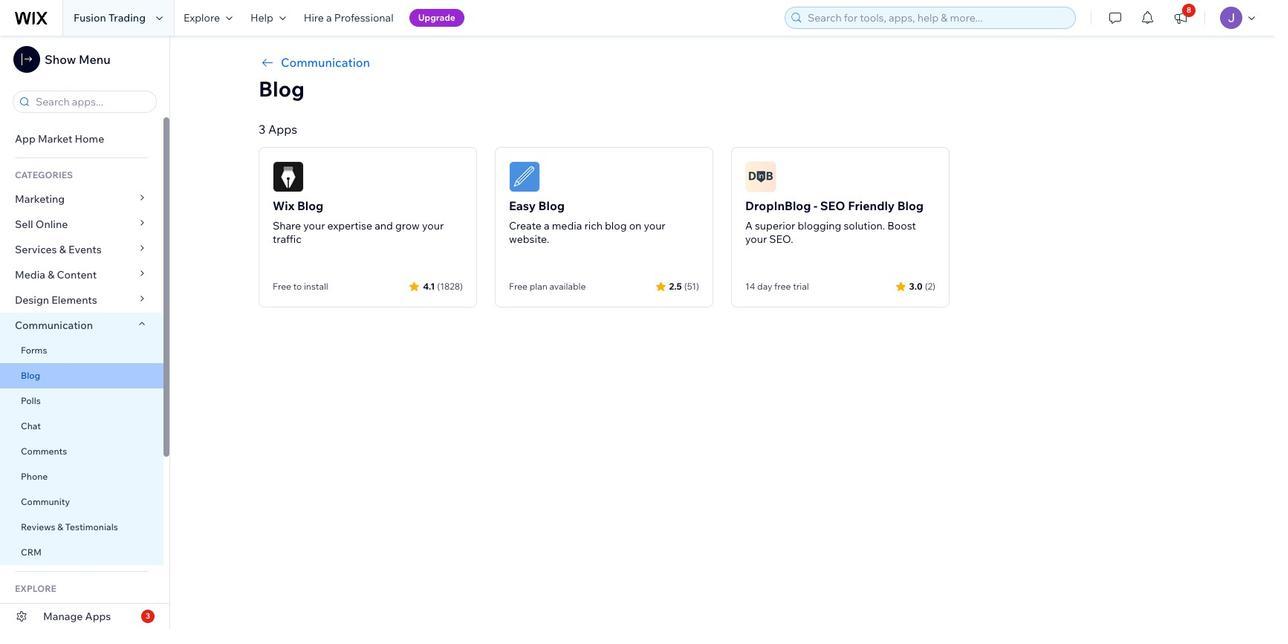 Task type: vqa. For each thing, say whether or not it's contained in the screenshot.
Free plan available
yes



Task type: locate. For each thing, give the bounding box(es) containing it.
apps inside sidebar element
[[85, 610, 111, 623]]

show menu
[[45, 52, 110, 67]]

sell online link
[[0, 212, 163, 237]]

reviews
[[21, 522, 55, 533]]

reviews & testimonials
[[21, 522, 118, 533]]

your left 'seo.'
[[745, 233, 767, 246]]

& right 'media'
[[48, 268, 55, 282]]

2 vertical spatial &
[[57, 522, 63, 533]]

(51)
[[684, 281, 699, 292]]

on
[[629, 219, 642, 233]]

(1828)
[[437, 281, 463, 292]]

your right 'on'
[[644, 219, 666, 233]]

phone link
[[0, 464, 163, 490]]

communication down 'design elements'
[[15, 319, 95, 332]]

sidebar element
[[0, 36, 170, 629]]

menu
[[79, 52, 110, 67]]

your right share
[[303, 219, 325, 233]]

& right reviews
[[57, 522, 63, 533]]

solution.
[[844, 219, 885, 233]]

create
[[509, 219, 542, 233]]

blog up polls
[[21, 370, 40, 381]]

1 vertical spatial communication link
[[0, 313, 163, 338]]

2 free from the left
[[509, 281, 528, 292]]

online
[[36, 218, 68, 231]]

marketing link
[[0, 187, 163, 212]]

1 free from the left
[[273, 281, 291, 292]]

wix blog logo image
[[273, 161, 304, 192]]

design elements
[[15, 294, 97, 307]]

Search for tools, apps, help & more... field
[[803, 7, 1071, 28]]

manage apps
[[43, 610, 111, 623]]

seo.
[[769, 233, 793, 246]]

market
[[38, 132, 72, 146]]

marketing
[[15, 192, 65, 206]]

chat
[[21, 421, 41, 432]]

home
[[75, 132, 104, 146]]

0 horizontal spatial free
[[273, 281, 291, 292]]

seo
[[820, 198, 845, 213]]

trial
[[793, 281, 809, 292]]

community
[[21, 496, 70, 508]]

communication down hire
[[281, 55, 370, 70]]

a left media
[[544, 219, 550, 233]]

3 inside sidebar element
[[146, 612, 150, 621]]

3 for 3
[[146, 612, 150, 621]]

& left the events
[[59, 243, 66, 256]]

help button
[[241, 0, 295, 36]]

blog link
[[0, 363, 163, 389]]

1 horizontal spatial apps
[[268, 122, 297, 137]]

services & events
[[15, 243, 102, 256]]

blog
[[259, 76, 305, 102], [297, 198, 323, 213], [538, 198, 565, 213], [897, 198, 924, 213], [21, 370, 40, 381]]

rich
[[584, 219, 603, 233]]

apps for 3 apps
[[268, 122, 297, 137]]

elements
[[51, 294, 97, 307]]

grow
[[395, 219, 420, 233]]

crm link
[[0, 540, 163, 565]]

your inside easy blog create a media rich blog on your website.
[[644, 219, 666, 233]]

free for wix blog
[[273, 281, 291, 292]]

hire a professional link
[[295, 0, 402, 36]]

free left to
[[273, 281, 291, 292]]

1 horizontal spatial free
[[509, 281, 528, 292]]

0 horizontal spatial communication
[[15, 319, 95, 332]]

free for easy blog
[[509, 281, 528, 292]]

content
[[57, 268, 97, 282]]

fusion trading
[[74, 11, 146, 25]]

your
[[303, 219, 325, 233], [422, 219, 444, 233], [644, 219, 666, 233], [745, 233, 767, 246]]

0 vertical spatial 3
[[259, 122, 266, 137]]

0 vertical spatial communication
[[281, 55, 370, 70]]

1 vertical spatial a
[[544, 219, 550, 233]]

app market home link
[[0, 126, 163, 152]]

free
[[774, 281, 791, 292]]

communication
[[281, 55, 370, 70], [15, 319, 95, 332]]

manage
[[43, 610, 83, 623]]

easy
[[509, 198, 536, 213]]

blog up media
[[538, 198, 565, 213]]

a inside easy blog create a media rich blog on your website.
[[544, 219, 550, 233]]

a right hire
[[326, 11, 332, 25]]

3 apps
[[259, 122, 297, 137]]

1 vertical spatial communication
[[15, 319, 95, 332]]

blog up boost
[[897, 198, 924, 213]]

your right grow
[[422, 219, 444, 233]]

media & content link
[[0, 262, 163, 288]]

Search apps... field
[[31, 91, 152, 112]]

blog right wix
[[297, 198, 323, 213]]

1 horizontal spatial a
[[544, 219, 550, 233]]

wix blog share your expertise and grow your traffic
[[273, 198, 444, 246]]

a
[[326, 11, 332, 25], [544, 219, 550, 233]]

show menu button
[[13, 46, 110, 73]]

0 horizontal spatial a
[[326, 11, 332, 25]]

4.1 (1828)
[[423, 281, 463, 292]]

sell
[[15, 218, 33, 231]]

0 vertical spatial apps
[[268, 122, 297, 137]]

0 horizontal spatial 3
[[146, 612, 150, 621]]

communication link
[[259, 54, 1186, 71], [0, 313, 163, 338]]

1 vertical spatial apps
[[85, 610, 111, 623]]

apps
[[268, 122, 297, 137], [85, 610, 111, 623]]

media & content
[[15, 268, 97, 282]]

professional
[[334, 11, 394, 25]]

1 vertical spatial 3
[[146, 612, 150, 621]]

hire
[[304, 11, 324, 25]]

3
[[259, 122, 266, 137], [146, 612, 150, 621]]

0 vertical spatial &
[[59, 243, 66, 256]]

0 horizontal spatial apps
[[85, 610, 111, 623]]

&
[[59, 243, 66, 256], [48, 268, 55, 282], [57, 522, 63, 533]]

free left the plan
[[509, 281, 528, 292]]

apps up the wix blog logo
[[268, 122, 297, 137]]

0 horizontal spatial communication link
[[0, 313, 163, 338]]

community link
[[0, 490, 163, 515]]

1 horizontal spatial communication link
[[259, 54, 1186, 71]]

comments link
[[0, 439, 163, 464]]

events
[[68, 243, 102, 256]]

polls
[[21, 395, 41, 406]]

free
[[273, 281, 291, 292], [509, 281, 528, 292]]

crm
[[21, 547, 42, 558]]

3.0 (2)
[[909, 281, 936, 292]]

apps right manage
[[85, 610, 111, 623]]

comments
[[21, 446, 67, 457]]

1 horizontal spatial 3
[[259, 122, 266, 137]]

1 vertical spatial &
[[48, 268, 55, 282]]

14
[[745, 281, 755, 292]]

0 vertical spatial communication link
[[259, 54, 1186, 71]]



Task type: describe. For each thing, give the bounding box(es) containing it.
app
[[15, 132, 36, 146]]

explore
[[15, 583, 56, 594]]

forms link
[[0, 338, 163, 363]]

blog
[[605, 219, 627, 233]]

show
[[45, 52, 76, 67]]

3 for 3 apps
[[259, 122, 266, 137]]

explore
[[184, 11, 220, 25]]

app market home
[[15, 132, 104, 146]]

blog inside 'link'
[[21, 370, 40, 381]]

free plan available
[[509, 281, 586, 292]]

install
[[304, 281, 328, 292]]

forms
[[21, 345, 47, 356]]

blog inside 'wix blog share your expertise and grow your traffic'
[[297, 198, 323, 213]]

design elements link
[[0, 288, 163, 313]]

services
[[15, 243, 57, 256]]

plan
[[530, 281, 547, 292]]

testimonials
[[65, 522, 118, 533]]

apps for manage apps
[[85, 610, 111, 623]]

trading
[[108, 11, 146, 25]]

chat link
[[0, 414, 163, 439]]

sell online
[[15, 218, 68, 231]]

easy blog logo image
[[509, 161, 540, 192]]

2.5 (51)
[[669, 281, 699, 292]]

dropinblog
[[745, 198, 811, 213]]

upgrade
[[418, 12, 455, 23]]

free to install
[[273, 281, 328, 292]]

(2)
[[925, 281, 936, 292]]

superior
[[755, 219, 795, 233]]

help
[[250, 11, 273, 25]]

phone
[[21, 471, 48, 482]]

services & events link
[[0, 237, 163, 262]]

4.1
[[423, 281, 435, 292]]

3.0
[[909, 281, 923, 292]]

dropinblog - seo friendly blog logo image
[[745, 161, 777, 192]]

& for content
[[48, 268, 55, 282]]

your inside dropinblog - seo friendly blog a superior blogging solution. boost your seo.
[[745, 233, 767, 246]]

media
[[15, 268, 45, 282]]

upgrade button
[[409, 9, 464, 27]]

a
[[745, 219, 753, 233]]

reviews & testimonials link
[[0, 515, 163, 540]]

dropinblog - seo friendly blog a superior blogging solution. boost your seo.
[[745, 198, 924, 246]]

traffic
[[273, 233, 302, 246]]

and
[[375, 219, 393, 233]]

blog inside easy blog create a media rich blog on your website.
[[538, 198, 565, 213]]

to
[[293, 281, 302, 292]]

categories
[[15, 169, 73, 181]]

friendly
[[848, 198, 895, 213]]

8
[[1187, 5, 1191, 15]]

fusion
[[74, 11, 106, 25]]

communication inside sidebar element
[[15, 319, 95, 332]]

easy blog create a media rich blog on your website.
[[509, 198, 666, 246]]

website.
[[509, 233, 549, 246]]

media
[[552, 219, 582, 233]]

available
[[549, 281, 586, 292]]

14 day free trial
[[745, 281, 809, 292]]

blog up 3 apps in the left top of the page
[[259, 76, 305, 102]]

polls link
[[0, 389, 163, 414]]

blogging
[[798, 219, 841, 233]]

expertise
[[327, 219, 372, 233]]

-
[[814, 198, 818, 213]]

share
[[273, 219, 301, 233]]

0 vertical spatial a
[[326, 11, 332, 25]]

boost
[[887, 219, 916, 233]]

blog inside dropinblog - seo friendly blog a superior blogging solution. boost your seo.
[[897, 198, 924, 213]]

hire a professional
[[304, 11, 394, 25]]

8 button
[[1164, 0, 1197, 36]]

1 horizontal spatial communication
[[281, 55, 370, 70]]

design
[[15, 294, 49, 307]]

& for testimonials
[[57, 522, 63, 533]]

& for events
[[59, 243, 66, 256]]



